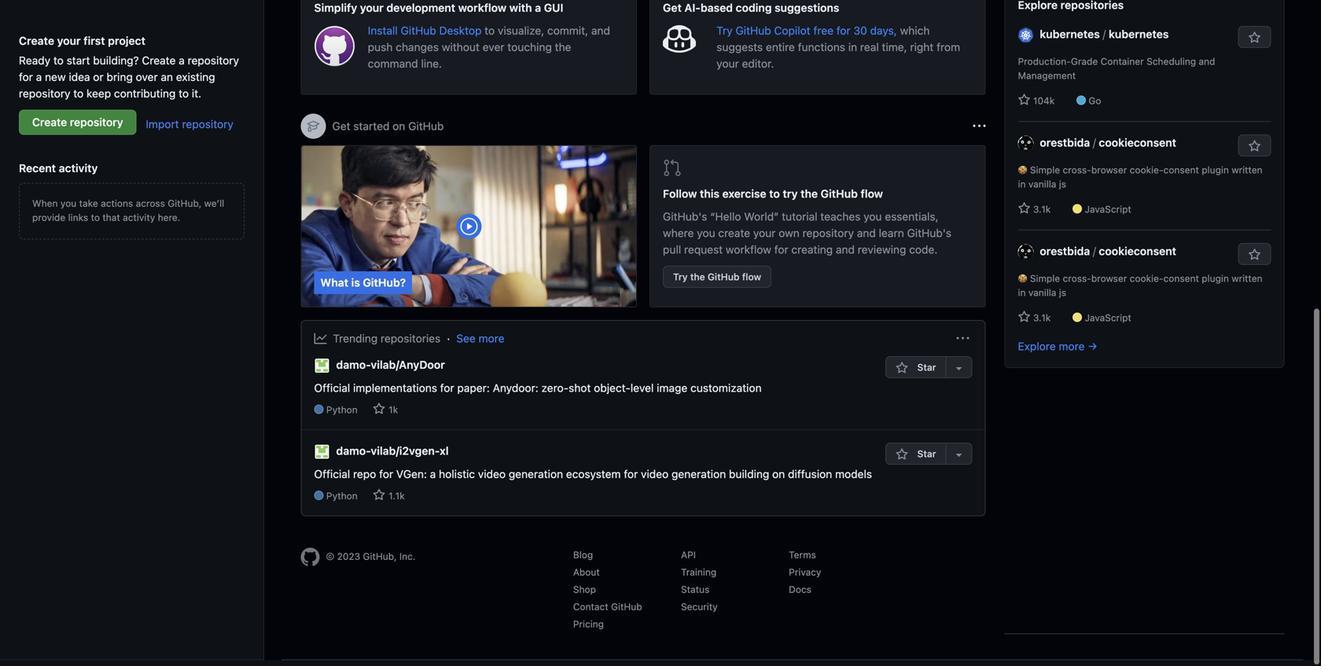 Task type: vqa. For each thing, say whether or not it's contained in the screenshot.
SCHEDULING
yes



Task type: describe. For each thing, give the bounding box(es) containing it.
1.1k link
[[373, 494, 405, 507]]

🍪 for star this repository image @orestbida profile 'icon'
[[1018, 169, 1027, 180]]

inc.
[[399, 556, 416, 567]]

1 vertical spatial star image
[[896, 453, 908, 466]]

git pull request image
[[663, 164, 682, 182]]

written for orestbida / cookieconsent's star this repository icon
[[1232, 278, 1263, 289]]

simple for orestbida / cookieconsent's star this repository icon
[[1030, 278, 1060, 289]]

cross- for star this repository image
[[1063, 169, 1091, 180]]

official for damo-vilab/anydoor
[[314, 386, 350, 399]]

github, inside when you take actions across github, we'll provide links to that activity here.
[[168, 203, 202, 214]]

/ for star this repository image @orestbida profile 'icon'
[[1093, 141, 1096, 154]]

reviewing
[[858, 248, 906, 261]]

development
[[386, 6, 455, 19]]

explore repositories navigation
[[1005, 0, 1285, 373]]

first
[[84, 39, 105, 52]]

simplify your development workflow with a gui
[[314, 6, 563, 19]]

this
[[700, 192, 720, 205]]

add this repository to a list image for official repo for vgen: a holistic video generation ecosystem for video generation building on diffusion models
[[953, 453, 965, 466]]

with
[[509, 6, 532, 19]]

trending
[[333, 337, 378, 350]]

star image for 1k
[[373, 408, 385, 420]]

star image for 104k
[[1018, 99, 1031, 111]]

repository up existing
[[188, 59, 239, 72]]

commit,
[[547, 29, 588, 42]]

production-
[[1018, 61, 1071, 72]]

to down idea
[[73, 92, 84, 105]]

create
[[718, 232, 750, 245]]

own
[[779, 232, 800, 245]]

docs link
[[789, 589, 812, 600]]

workflow inside github's "hello world" tutorial teaches you essentials, where you create your own repository and learn github's pull request workflow for creating and reviewing code.
[[726, 248, 771, 261]]

and up "reviewing"
[[857, 232, 876, 245]]

repository inside github's "hello world" tutorial teaches you essentials, where you create your own repository and learn github's pull request workflow for creating and reviewing code.
[[803, 232, 854, 245]]

repository down it.
[[182, 123, 234, 136]]

learn
[[879, 232, 904, 245]]

what is github? image
[[302, 151, 636, 312]]

@damo-vilab profile image for damo-vilab/anydoor
[[314, 363, 330, 379]]

kubernetes / kubernetes
[[1040, 33, 1169, 46]]

suggests
[[717, 46, 763, 59]]

bring
[[107, 75, 133, 88]]

is
[[351, 281, 360, 294]]

3.1k for star this repository image
[[1031, 209, 1051, 220]]

blog link
[[573, 555, 593, 566]]

star image for 3.1k
[[1018, 207, 1031, 220]]

js for star icon to the top
[[1059, 292, 1066, 303]]

github desktop image
[[314, 31, 355, 72]]

coding
[[736, 6, 772, 19]]

which
[[900, 29, 930, 42]]

recent
[[19, 167, 56, 180]]

js for star image for 3.1k
[[1059, 184, 1066, 195]]

anydoor:
[[493, 386, 538, 399]]

1 browser from the top
[[1091, 169, 1127, 180]]

take
[[79, 203, 98, 214]]

github down request on the top of page
[[708, 276, 740, 287]]

2 vertical spatial you
[[697, 232, 715, 245]]

shop link
[[573, 589, 596, 600]]

damo-vilab/anydoor
[[336, 363, 445, 376]]

security
[[681, 606, 718, 617]]

your inside which suggests entire functions in real time, right from your editor.
[[717, 62, 739, 75]]

which suggests entire functions in real time, right from your editor.
[[717, 29, 960, 75]]

2 kubernetes from the left
[[1109, 33, 1169, 46]]

follow this exercise to try the github flow
[[663, 192, 883, 205]]

footer containing blog
[[301, 553, 986, 639]]

star image for 1.1k
[[373, 494, 385, 507]]

and inside to visualize, commit, and push changes without ever touching the command line.
[[591, 29, 610, 42]]

existing
[[176, 75, 215, 88]]

3.1k for orestbida / cookieconsent's star this repository icon
[[1031, 317, 1051, 328]]

repositories for trending
[[381, 337, 441, 350]]

"hello
[[710, 215, 741, 228]]

🍪 for @orestbida profile 'icon' corresponding to orestbida / cookieconsent's star this repository icon
[[1018, 278, 1027, 289]]

api training status security
[[681, 555, 718, 617]]

functions
[[798, 46, 845, 59]]

simplify
[[314, 6, 357, 19]]

try the github flow
[[673, 276, 761, 287]]

explore repositories
[[1018, 3, 1124, 16]]

docs
[[789, 589, 812, 600]]

exercise
[[722, 192, 766, 205]]

github up teaches
[[821, 192, 858, 205]]

teaches
[[820, 215, 861, 228]]

/ for @orestbida profile 'icon' corresponding to orestbida / cookieconsent's star this repository icon
[[1093, 250, 1096, 263]]

paper:
[[457, 386, 490, 399]]

provide
[[32, 217, 65, 228]]

1 consent from the top
[[1163, 169, 1199, 180]]

simplify your development workflow with a gui element
[[301, 0, 637, 100]]

level
[[631, 386, 654, 399]]

vanilla for @orestbida profile 'icon' corresponding to orestbida / cookieconsent's star this repository icon
[[1028, 292, 1056, 303]]

ai-
[[685, 6, 701, 19]]

privacy
[[789, 572, 821, 583]]

training link
[[681, 572, 717, 583]]

an
[[161, 75, 173, 88]]

vanilla for star this repository image @orestbida profile 'icon'
[[1028, 184, 1056, 195]]

without
[[442, 46, 480, 59]]

image
[[657, 386, 688, 399]]

to left it.
[[179, 92, 189, 105]]

python for repo
[[326, 496, 358, 507]]

flow inside try the github flow link
[[742, 276, 761, 287]]

javascript for star this repository image @orestbida profile 'icon'
[[1085, 209, 1131, 220]]

0 vertical spatial on
[[393, 125, 405, 138]]

activity inside when you take actions across github, we'll provide links to that activity here.
[[123, 217, 155, 228]]

more inside explore repositories navigation
[[1059, 345, 1085, 358]]

you inside when you take actions across github, we'll provide links to that activity here.
[[60, 203, 77, 214]]

links
[[68, 217, 88, 228]]

import repository link
[[146, 123, 234, 136]]

@damo-vilab profile image for damo-vilab/i2vgen-xl
[[314, 449, 330, 465]]

right
[[910, 46, 934, 59]]

2 horizontal spatial you
[[864, 215, 882, 228]]

visualize,
[[498, 29, 544, 42]]

1 kubernetes from the left
[[1040, 33, 1100, 46]]

star for official implementations for paper: anydoor: zero-shot object-level image customization
[[915, 367, 936, 378]]

it.
[[192, 92, 201, 105]]

production-grade container scheduling and management
[[1018, 61, 1215, 86]]

container
[[1101, 61, 1144, 72]]

suggestions
[[775, 6, 839, 19]]

diffusion
[[788, 473, 832, 486]]

orestbida / cookieconsent for @orestbida profile 'icon' corresponding to orestbida / cookieconsent's star this repository icon
[[1040, 250, 1176, 263]]

start
[[67, 59, 90, 72]]

star image inside button
[[896, 367, 908, 379]]

official for damo-vilab/i2vgen-xl
[[314, 473, 350, 486]]

repositories for explore
[[1061, 3, 1124, 16]]

for up 1.1k link on the left
[[379, 473, 393, 486]]

©
[[326, 556, 334, 567]]

free
[[813, 29, 834, 42]]

1.1k
[[389, 496, 405, 507]]

get started on github
[[332, 125, 444, 138]]

what is github? element
[[301, 150, 637, 313]]

1 cookie- from the top
[[1130, 169, 1164, 180]]

see
[[456, 337, 476, 350]]

gui
[[544, 6, 563, 19]]

1 vertical spatial on
[[772, 473, 785, 486]]

vilab/anydoor
[[371, 363, 445, 376]]

get for get ai-based coding suggestions
[[663, 6, 682, 19]]

here.
[[158, 217, 180, 228]]

2 browser from the top
[[1091, 278, 1127, 289]]

official implementations for paper: anydoor: zero-shot object-level image customization
[[314, 386, 762, 399]]

create repository
[[32, 121, 123, 134]]

a left the gui
[[535, 6, 541, 19]]

building
[[729, 473, 769, 486]]

and inside the production-grade container scheduling and management
[[1199, 61, 1215, 72]]

in inside which suggests entire functions in real time, right from your editor.
[[848, 46, 857, 59]]

@orestbida profile image for star this repository image
[[1018, 141, 1034, 157]]

damo- for implementations
[[336, 363, 371, 376]]

create your first project ready to start building? create a repository for a new idea or bring over an existing repository to keep contributing to it.
[[19, 39, 239, 105]]

request
[[684, 248, 723, 261]]

creating
[[791, 248, 833, 261]]

entire
[[766, 46, 795, 59]]

repository inside "link"
[[70, 121, 123, 134]]

damo-vilab/i2vgen-xl link
[[336, 448, 449, 465]]

python for implementations
[[326, 409, 358, 420]]

written for star this repository image
[[1232, 169, 1263, 180]]

or
[[93, 75, 104, 88]]



Task type: locate. For each thing, give the bounding box(es) containing it.
when you take actions across github, we'll provide links to that activity here.
[[32, 203, 224, 228]]

🍪 simple cross-browser cookie-consent plugin written in vanilla js for star this repository image @orestbida profile 'icon'
[[1018, 169, 1263, 195]]

github right started
[[408, 125, 444, 138]]

more
[[479, 337, 504, 350], [1059, 345, 1085, 358]]

1 horizontal spatial try
[[717, 29, 733, 42]]

1 horizontal spatial on
[[772, 473, 785, 486]]

holistic
[[439, 473, 475, 486]]

on right started
[[393, 125, 405, 138]]

new
[[45, 75, 66, 88]]

1 cookieconsent from the top
[[1099, 141, 1176, 154]]

cookieconsent for @orestbida profile 'icon' corresponding to orestbida / cookieconsent's star this repository icon
[[1099, 250, 1176, 263]]

vgen:
[[396, 473, 427, 486]]

try down pull
[[673, 276, 688, 287]]

2 star from the top
[[915, 453, 936, 464]]

the down request on the top of page
[[690, 276, 705, 287]]

damo-
[[336, 363, 371, 376], [336, 450, 371, 463]]

0 horizontal spatial more
[[479, 337, 504, 350]]

browser
[[1091, 169, 1127, 180], [1091, 278, 1127, 289]]

0 vertical spatial js
[[1059, 184, 1066, 195]]

and right scheduling
[[1199, 61, 1215, 72]]

you up request on the top of page
[[697, 232, 715, 245]]

recent activity
[[19, 167, 98, 180]]

2 vertical spatial /
[[1093, 250, 1096, 263]]

1 horizontal spatial workflow
[[726, 248, 771, 261]]

your down world"
[[753, 232, 776, 245]]

and right creating on the right top
[[836, 248, 855, 261]]

1 explore from the top
[[1018, 3, 1058, 16]]

1 vertical spatial damo-
[[336, 450, 371, 463]]

1 vertical spatial 3.1k
[[1031, 317, 1051, 328]]

2 js from the top
[[1059, 292, 1066, 303]]

a left new
[[36, 75, 42, 88]]

0 vertical spatial orestbida / cookieconsent
[[1040, 141, 1176, 154]]

repositories inside explore repositories navigation
[[1061, 3, 1124, 16]]

0 horizontal spatial get
[[332, 125, 350, 138]]

repo details element
[[314, 408, 762, 422], [314, 494, 872, 508]]

what
[[320, 281, 348, 294]]

1 🍪 simple cross-browser cookie-consent plugin written in vanilla js from the top
[[1018, 169, 1263, 195]]

1 vertical spatial official
[[314, 473, 350, 486]]

flow down create
[[742, 276, 761, 287]]

1 vertical spatial workflow
[[726, 248, 771, 261]]

install github desktop
[[368, 29, 485, 42]]

ever
[[483, 46, 505, 59]]

javascript for @orestbida profile 'icon' corresponding to orestbida / cookieconsent's star this repository icon
[[1085, 317, 1131, 328]]

1 vertical spatial flow
[[742, 276, 761, 287]]

xl
[[440, 450, 449, 463]]

tutorial
[[782, 215, 818, 228]]

1 🍪 from the top
[[1018, 169, 1027, 180]]

0 vertical spatial get
[[663, 6, 682, 19]]

1 repo details element from the top
[[314, 408, 762, 422]]

world"
[[744, 215, 779, 228]]

0 vertical spatial cookieconsent
[[1099, 141, 1176, 154]]

@orestbida profile image
[[1018, 141, 1034, 157], [1018, 249, 1034, 265]]

try the github flow element
[[650, 150, 986, 313]]

1 star from the top
[[915, 367, 936, 378]]

mortar board image
[[307, 125, 320, 138]]

try inside "element"
[[673, 276, 688, 287]]

days,
[[870, 29, 897, 42]]

2 cookie- from the top
[[1130, 278, 1164, 289]]

import
[[146, 123, 179, 136]]

to up new
[[53, 59, 64, 72]]

30
[[854, 29, 867, 42]]

blog
[[573, 555, 593, 566]]

get for get started on github
[[332, 125, 350, 138]]

1 vertical spatial consent
[[1163, 278, 1199, 289]]

ecosystem
[[566, 473, 621, 486]]

0 vertical spatial python
[[326, 409, 358, 420]]

© 2023 github, inc.
[[326, 556, 416, 567]]

your up install
[[360, 6, 384, 19]]

2 orestbida / cookieconsent from the top
[[1040, 250, 1176, 263]]

official left repo
[[314, 473, 350, 486]]

2 repo details element from the top
[[314, 494, 872, 508]]

0 vertical spatial 🍪
[[1018, 169, 1027, 180]]

1 horizontal spatial you
[[697, 232, 715, 245]]

to inside to visualize, commit, and push changes without ever touching the command line.
[[485, 29, 495, 42]]

github's up where
[[663, 215, 707, 228]]

desktop
[[439, 29, 482, 42]]

install github desktop link
[[368, 29, 485, 42]]

0 horizontal spatial kubernetes
[[1040, 33, 1100, 46]]

repo details element down official repo for vgen: a holistic video generation ecosystem for video generation building on diffusion models
[[314, 494, 872, 508]]

damo- inside damo-vilab/i2vgen-xl link
[[336, 450, 371, 463]]

2 video from the left
[[641, 473, 669, 486]]

feed item heading menu image
[[957, 337, 969, 350]]

1 horizontal spatial video
[[641, 473, 669, 486]]

for inside github's "hello world" tutorial teaches you essentials, where you create your own repository and learn github's pull request workflow for creating and reviewing code.
[[774, 248, 788, 261]]

orestbida for @orestbida profile 'icon' corresponding to orestbida / cookieconsent's star this repository icon
[[1040, 250, 1090, 263]]

repositories up kubernetes / kubernetes at the right
[[1061, 3, 1124, 16]]

security link
[[681, 606, 718, 617]]

shot
[[569, 386, 591, 399]]

simple up explore more → link on the right bottom of page
[[1030, 278, 1060, 289]]

0 vertical spatial vanilla
[[1028, 184, 1056, 195]]

1 @damo-vilab profile image from the top
[[314, 363, 330, 379]]

star button for official repo for vgen: a holistic video generation ecosystem for video generation building on diffusion models
[[886, 448, 946, 470]]

api
[[681, 555, 696, 566]]

simple for star this repository image
[[1030, 169, 1060, 180]]

to visualize, commit, and push changes without ever touching the command line.
[[368, 29, 610, 75]]

and right commit,
[[591, 29, 610, 42]]

get ai-based coding suggestions
[[663, 6, 839, 19]]

2 🍪 simple cross-browser cookie-consent plugin written in vanilla js from the top
[[1018, 278, 1263, 303]]

create inside "link"
[[32, 121, 67, 134]]

star for official repo for vgen: a holistic video generation ecosystem for video generation building on diffusion models
[[915, 453, 936, 464]]

@damo-vilab profile image
[[314, 363, 330, 379], [314, 449, 330, 465]]

1 vertical spatial plugin
[[1202, 278, 1229, 289]]

star this repository image
[[1248, 145, 1261, 158]]

about link
[[573, 572, 600, 583]]

for down ready at left
[[19, 75, 33, 88]]

repository down teaches
[[803, 232, 854, 245]]

kubernetes down explore repositories at the right top of the page
[[1040, 33, 1100, 46]]

cross- up →
[[1063, 278, 1091, 289]]

2 star this repository image from the top
[[1248, 254, 1261, 266]]

repositories
[[1061, 3, 1124, 16], [381, 337, 441, 350]]

video right holistic
[[478, 473, 506, 486]]

@damo-vilab profile image left damo-vilab/i2vgen-xl link at the left of page
[[314, 449, 330, 465]]

0 horizontal spatial github's
[[663, 215, 707, 228]]

0 vertical spatial official
[[314, 386, 350, 399]]

1 vertical spatial the
[[801, 192, 818, 205]]

star
[[915, 367, 936, 378], [915, 453, 936, 464]]

1 vertical spatial python
[[326, 496, 358, 507]]

for inside create your first project ready to start building? create a repository for a new idea or bring over an existing repository to keep contributing to it.
[[19, 75, 33, 88]]

workflow down create
[[726, 248, 771, 261]]

activity up take
[[59, 167, 98, 180]]

2 python from the top
[[326, 496, 358, 507]]

0 vertical spatial add this repository to a list image
[[953, 367, 965, 379]]

training
[[681, 572, 717, 583]]

2 plugin from the top
[[1202, 278, 1229, 289]]

0 vertical spatial flow
[[861, 192, 883, 205]]

status link
[[681, 589, 710, 600]]

0 vertical spatial you
[[60, 203, 77, 214]]

essentials,
[[885, 215, 939, 228]]

repo details element for object-
[[314, 408, 762, 422]]

add this repository to a list image
[[953, 367, 965, 379], [953, 453, 965, 466]]

2 cross- from the top
[[1063, 278, 1091, 289]]

damo- up repo
[[336, 450, 371, 463]]

generation left the building at the bottom right
[[672, 473, 726, 486]]

your inside github's "hello world" tutorial teaches you essentials, where you create your own repository and learn github's pull request workflow for creating and reviewing code.
[[753, 232, 776, 245]]

2 vanilla from the top
[[1028, 292, 1056, 303]]

0 horizontal spatial flow
[[742, 276, 761, 287]]

cookieconsent
[[1099, 141, 1176, 154], [1099, 250, 1176, 263]]

0 vertical spatial explore
[[1018, 3, 1058, 16]]

1 3.1k from the top
[[1031, 209, 1051, 220]]

the down commit,
[[555, 46, 571, 59]]

1 vertical spatial javascript
[[1085, 317, 1131, 328]]

orestbida for star this repository image @orestbida profile 'icon'
[[1040, 141, 1090, 154]]

go
[[1089, 100, 1101, 111]]

0 vertical spatial orestbida
[[1040, 141, 1090, 154]]

terms privacy docs
[[789, 555, 821, 600]]

explore for explore more →
[[1018, 345, 1056, 358]]

github up suggests
[[736, 29, 771, 42]]

0 horizontal spatial github,
[[168, 203, 202, 214]]

create for create repository
[[32, 121, 67, 134]]

more left →
[[1059, 345, 1085, 358]]

the inside try the github flow link
[[690, 276, 705, 287]]

on right the building at the bottom right
[[772, 473, 785, 486]]

1 vertical spatial @orestbida profile image
[[1018, 249, 1034, 265]]

get right mortar board icon
[[332, 125, 350, 138]]

0 vertical spatial activity
[[59, 167, 98, 180]]

1 orestbida from the top
[[1040, 141, 1090, 154]]

1 vertical spatial github's
[[907, 232, 952, 245]]

cross-
[[1063, 169, 1091, 180], [1063, 278, 1091, 289]]

1 vertical spatial star
[[915, 453, 936, 464]]

0 vertical spatial 🍪 simple cross-browser cookie-consent plugin written in vanilla js
[[1018, 169, 1263, 195]]

your up "start"
[[57, 39, 81, 52]]

1 vertical spatial explore
[[1018, 345, 1056, 358]]

actions
[[101, 203, 133, 214]]

flow up the learn
[[861, 192, 883, 205]]

0 vertical spatial workflow
[[458, 6, 507, 19]]

0 vertical spatial damo-
[[336, 363, 371, 376]]

1 vertical spatial 🍪 simple cross-browser cookie-consent plugin written in vanilla js
[[1018, 278, 1263, 303]]

1 vertical spatial star button
[[886, 448, 946, 470]]

2 javascript from the top
[[1085, 317, 1131, 328]]

0 horizontal spatial workflow
[[458, 6, 507, 19]]

for left paper: in the left bottom of the page
[[440, 386, 454, 399]]

1 vertical spatial create
[[142, 59, 176, 72]]

1 vertical spatial browser
[[1091, 278, 1127, 289]]

blog about shop contact github pricing
[[573, 555, 642, 635]]

2 orestbida from the top
[[1040, 250, 1090, 263]]

1 horizontal spatial repositories
[[1061, 3, 1124, 16]]

official repo for vgen: a holistic video generation ecosystem for video generation building on diffusion models
[[314, 473, 872, 486]]

0 vertical spatial @orestbida profile image
[[1018, 141, 1034, 157]]

0 vertical spatial create
[[19, 39, 54, 52]]

0 horizontal spatial try
[[673, 276, 688, 287]]

repo details element down official implementations for paper: anydoor: zero-shot object-level image customization
[[314, 408, 762, 422]]

2 horizontal spatial the
[[801, 192, 818, 205]]

1 video from the left
[[478, 473, 506, 486]]

pricing
[[573, 624, 604, 635]]

in
[[848, 46, 857, 59], [1018, 184, 1026, 195], [1018, 292, 1026, 303]]

changes
[[396, 46, 439, 59]]

1 @orestbida profile image from the top
[[1018, 141, 1034, 157]]

to inside the try the github flow "element"
[[769, 192, 780, 205]]

github right the 'contact'
[[611, 606, 642, 617]]

you up the learn
[[864, 215, 882, 228]]

cookieconsent for star this repository image @orestbida profile 'icon'
[[1099, 141, 1176, 154]]

javascript
[[1085, 209, 1131, 220], [1085, 317, 1131, 328]]

1k
[[389, 409, 398, 420]]

repositories up the vilab/anydoor
[[381, 337, 441, 350]]

0 vertical spatial repositories
[[1061, 3, 1124, 16]]

grade
[[1071, 61, 1098, 72]]

2 official from the top
[[314, 473, 350, 486]]

for inside the get ai-based coding suggestions element
[[837, 29, 851, 42]]

graph image
[[314, 337, 327, 350]]

1 horizontal spatial github,
[[363, 556, 397, 567]]

0 horizontal spatial repositories
[[381, 337, 441, 350]]

contributing
[[114, 92, 176, 105]]

the right "try" in the right of the page
[[801, 192, 818, 205]]

2 🍪 from the top
[[1018, 278, 1027, 289]]

about
[[573, 572, 600, 583]]

browser up →
[[1091, 278, 1127, 289]]

github's up code.
[[907, 232, 952, 245]]

why am i seeing this? image
[[973, 125, 986, 138]]

1 damo- from the top
[[336, 363, 371, 376]]

for left 30
[[837, 29, 851, 42]]

python down repo
[[326, 496, 358, 507]]

to left "try" in the right of the page
[[769, 192, 780, 205]]

try the github flow link
[[663, 271, 772, 293]]

create up an
[[142, 59, 176, 72]]

github inside the get ai-based coding suggestions element
[[736, 29, 771, 42]]

0 vertical spatial cross-
[[1063, 169, 1091, 180]]

0 horizontal spatial generation
[[509, 473, 563, 486]]

official down the graph icon
[[314, 386, 350, 399]]

code.
[[909, 248, 938, 261]]

2 written from the top
[[1232, 278, 1263, 289]]

video right the ecosystem
[[641, 473, 669, 486]]

vilab/i2vgen-
[[371, 450, 440, 463]]

star this repository image
[[1248, 36, 1261, 49], [1248, 254, 1261, 266]]

terms link
[[789, 555, 816, 566]]

1 vertical spatial orestbida
[[1040, 250, 1090, 263]]

get ai-based coding suggestions element
[[650, 0, 986, 100]]

0 vertical spatial repo details element
[[314, 408, 762, 422]]

1 horizontal spatial more
[[1059, 345, 1085, 358]]

0 horizontal spatial activity
[[59, 167, 98, 180]]

workflow
[[458, 6, 507, 19], [726, 248, 771, 261]]

more right see
[[479, 337, 504, 350]]

star image
[[1018, 99, 1031, 111], [1018, 207, 1031, 220], [896, 367, 908, 379], [373, 408, 385, 420], [373, 494, 385, 507]]

0 horizontal spatial on
[[393, 125, 405, 138]]

1 vertical spatial cookie-
[[1130, 278, 1164, 289]]

0 vertical spatial github's
[[663, 215, 707, 228]]

get left ai-
[[663, 6, 682, 19]]

the inside to visualize, commit, and push changes without ever touching the command line.
[[555, 46, 571, 59]]

0 vertical spatial the
[[555, 46, 571, 59]]

explore element
[[1005, 0, 1285, 639]]

star button for official implementations for paper: anydoor: zero-shot object-level image customization
[[886, 361, 946, 383]]

1 vertical spatial written
[[1232, 278, 1263, 289]]

try for try github copilot free for 30 days,
[[717, 29, 733, 42]]

1 orestbida / cookieconsent from the top
[[1040, 141, 1176, 154]]

orestbida / cookieconsent for star this repository image @orestbida profile 'icon'
[[1040, 141, 1176, 154]]

a up existing
[[179, 59, 185, 72]]

import repository
[[146, 123, 234, 136]]

0 vertical spatial github,
[[168, 203, 202, 214]]

status
[[681, 589, 710, 600]]

on
[[393, 125, 405, 138], [772, 473, 785, 486]]

1 horizontal spatial get
[[663, 6, 682, 19]]

1 horizontal spatial flow
[[861, 192, 883, 205]]

you up links
[[60, 203, 77, 214]]

your down suggests
[[717, 62, 739, 75]]

in for star this repository image @orestbida profile 'icon'
[[1018, 184, 1026, 195]]

2 simple from the top
[[1030, 278, 1060, 289]]

0 horizontal spatial you
[[60, 203, 77, 214]]

1 vertical spatial github,
[[363, 556, 397, 567]]

a
[[535, 6, 541, 19], [179, 59, 185, 72], [36, 75, 42, 88], [430, 473, 436, 486]]

in for @orestbida profile 'icon' corresponding to orestbida / cookieconsent's star this repository icon
[[1018, 292, 1026, 303]]

scheduling
[[1147, 61, 1196, 72]]

@damo-vilab profile image down the graph icon
[[314, 363, 330, 379]]

repository down new
[[19, 92, 70, 105]]

1 horizontal spatial github's
[[907, 232, 952, 245]]

plugin for star this repository image
[[1202, 169, 1229, 180]]

2 damo- from the top
[[336, 450, 371, 463]]

explore for explore repositories
[[1018, 3, 1058, 16]]

create down new
[[32, 121, 67, 134]]

3.1k
[[1031, 209, 1051, 220], [1031, 317, 1051, 328]]

1 vertical spatial you
[[864, 215, 882, 228]]

contact github link
[[573, 606, 642, 617]]

1 plugin from the top
[[1202, 169, 1229, 180]]

@orestbida profile image for orestbida / cookieconsent's star this repository icon
[[1018, 249, 1034, 265]]

0 vertical spatial star
[[915, 367, 936, 378]]

🍪 simple cross-browser cookie-consent plugin written in vanilla js
[[1018, 169, 1263, 195], [1018, 278, 1263, 303]]

1 python from the top
[[326, 409, 358, 420]]

github up changes
[[401, 29, 436, 42]]

for right the ecosystem
[[624, 473, 638, 486]]

python left 1k link
[[326, 409, 358, 420]]

try github copilot free for 30 days, link
[[717, 29, 900, 42]]

2 explore from the top
[[1018, 345, 1056, 358]]

damo- for repo
[[336, 450, 371, 463]]

see more link
[[456, 335, 504, 352]]

to inside when you take actions across github, we'll provide links to that activity here.
[[91, 217, 100, 228]]

2 star button from the top
[[886, 448, 946, 470]]

1 js from the top
[[1059, 184, 1066, 195]]

star button
[[886, 361, 946, 383], [886, 448, 946, 470]]

kubernetes up container
[[1109, 33, 1169, 46]]

1 vertical spatial star this repository image
[[1248, 254, 1261, 266]]

your inside create your first project ready to start building? create a repository for a new idea or bring over an existing repository to keep contributing to it.
[[57, 39, 81, 52]]

star image
[[1018, 316, 1031, 328], [896, 453, 908, 466]]

1 horizontal spatial kubernetes
[[1109, 33, 1169, 46]]

footer
[[301, 553, 986, 639]]

try for try the github flow
[[673, 276, 688, 287]]

🍪 simple cross-browser cookie-consent plugin written in vanilla js for @orestbida profile 'icon' corresponding to orestbida / cookieconsent's star this repository icon
[[1018, 278, 1263, 303]]

to up ever
[[485, 29, 495, 42]]

github's
[[663, 215, 707, 228], [907, 232, 952, 245]]

flow
[[861, 192, 883, 205], [742, 276, 761, 287]]

add this repository to a list image for official implementations for paper: anydoor: zero-shot object-level image customization
[[953, 367, 965, 379]]

1 official from the top
[[314, 386, 350, 399]]

1 vertical spatial 🍪
[[1018, 278, 1027, 289]]

explore left →
[[1018, 345, 1056, 358]]

2 consent from the top
[[1163, 278, 1199, 289]]

object-
[[594, 386, 631, 399]]

1 cross- from the top
[[1063, 169, 1091, 180]]

repository down keep
[[70, 121, 123, 134]]

1 star button from the top
[[886, 361, 946, 383]]

1 vertical spatial /
[[1093, 141, 1096, 154]]

2 vertical spatial create
[[32, 121, 67, 134]]

2 @orestbida profile image from the top
[[1018, 249, 1034, 265]]

to
[[485, 29, 495, 42], [53, 59, 64, 72], [73, 92, 84, 105], [179, 92, 189, 105], [769, 192, 780, 205], [91, 217, 100, 228]]

create for create your first project ready to start building? create a repository for a new idea or bring over an existing repository to keep contributing to it.
[[19, 39, 54, 52]]

0 vertical spatial javascript
[[1085, 209, 1131, 220]]

1 vertical spatial activity
[[123, 217, 155, 228]]

workflow up desktop at left top
[[458, 6, 507, 19]]

star this repository image for kubernetes / kubernetes
[[1248, 36, 1261, 49]]

2 vertical spatial in
[[1018, 292, 1026, 303]]

a right vgen:
[[430, 473, 436, 486]]

1 written from the top
[[1232, 169, 1263, 180]]

management
[[1018, 75, 1076, 86]]

when
[[32, 203, 58, 214]]

time,
[[882, 46, 907, 59]]

to down take
[[91, 217, 100, 228]]

star this repository image for orestbida / cookieconsent
[[1248, 254, 1261, 266]]

project
[[108, 39, 145, 52]]

1 vertical spatial get
[[332, 125, 350, 138]]

generation left the ecosystem
[[509, 473, 563, 486]]

2 add this repository to a list image from the top
[[953, 453, 965, 466]]

for down own
[[774, 248, 788, 261]]

repo details element for generation
[[314, 494, 872, 508]]

1 vanilla from the top
[[1028, 184, 1056, 195]]

damo- down trending
[[336, 363, 371, 376]]

2 @damo-vilab profile image from the top
[[314, 449, 330, 465]]

github?
[[363, 281, 406, 294]]

try
[[717, 29, 733, 42], [673, 276, 688, 287]]

create up ready at left
[[19, 39, 54, 52]]

browser down go
[[1091, 169, 1127, 180]]

2 cookieconsent from the top
[[1099, 250, 1176, 263]]

@kubernetes profile image
[[1018, 32, 1034, 48]]

1 vertical spatial js
[[1059, 292, 1066, 303]]

github inside simplify your development workflow with a gui element
[[401, 29, 436, 42]]

simple down 104k
[[1030, 169, 1060, 180]]

explore up @kubernetes profile image
[[1018, 3, 1058, 16]]

play image
[[459, 222, 478, 241]]

models
[[835, 473, 872, 486]]

cross- for orestbida / cookieconsent's star this repository icon
[[1063, 278, 1091, 289]]

1 vertical spatial add this repository to a list image
[[953, 453, 965, 466]]

1 horizontal spatial the
[[690, 276, 705, 287]]

1 horizontal spatial star image
[[1018, 316, 1031, 328]]

activity down across
[[123, 217, 155, 228]]

1 add this repository to a list image from the top
[[953, 367, 965, 379]]

0 vertical spatial 3.1k
[[1031, 209, 1051, 220]]

github, left inc.
[[363, 556, 397, 567]]

0 horizontal spatial video
[[478, 473, 506, 486]]

mark github image
[[301, 553, 320, 572]]

based
[[701, 6, 733, 19]]

plugin for orestbida / cookieconsent's star this repository icon
[[1202, 278, 1229, 289]]

video
[[478, 473, 506, 486], [641, 473, 669, 486]]

2 3.1k from the top
[[1031, 317, 1051, 328]]

0 vertical spatial written
[[1232, 169, 1263, 180]]

github inside the blog about shop contact github pricing
[[611, 606, 642, 617]]

/ for @kubernetes profile image
[[1103, 33, 1106, 46]]

1 javascript from the top
[[1085, 209, 1131, 220]]

try inside the get ai-based coding suggestions element
[[717, 29, 733, 42]]

explore
[[1018, 3, 1058, 16], [1018, 345, 1056, 358]]

1 star this repository image from the top
[[1248, 36, 1261, 49]]

0 vertical spatial star button
[[886, 361, 946, 383]]

2 generation from the left
[[672, 473, 726, 486]]

cross- down go
[[1063, 169, 1091, 180]]

1 generation from the left
[[509, 473, 563, 486]]

1 vertical spatial repo details element
[[314, 494, 872, 508]]

try up suggests
[[717, 29, 733, 42]]

copilot
[[774, 29, 810, 42]]

1 simple from the top
[[1030, 169, 1060, 180]]

damo- inside the damo-vilab/anydoor link
[[336, 363, 371, 376]]

github, up here. at left
[[168, 203, 202, 214]]

0 vertical spatial star image
[[1018, 316, 1031, 328]]

0 horizontal spatial the
[[555, 46, 571, 59]]

implementations
[[353, 386, 437, 399]]

1 vertical spatial cross-
[[1063, 278, 1091, 289]]



